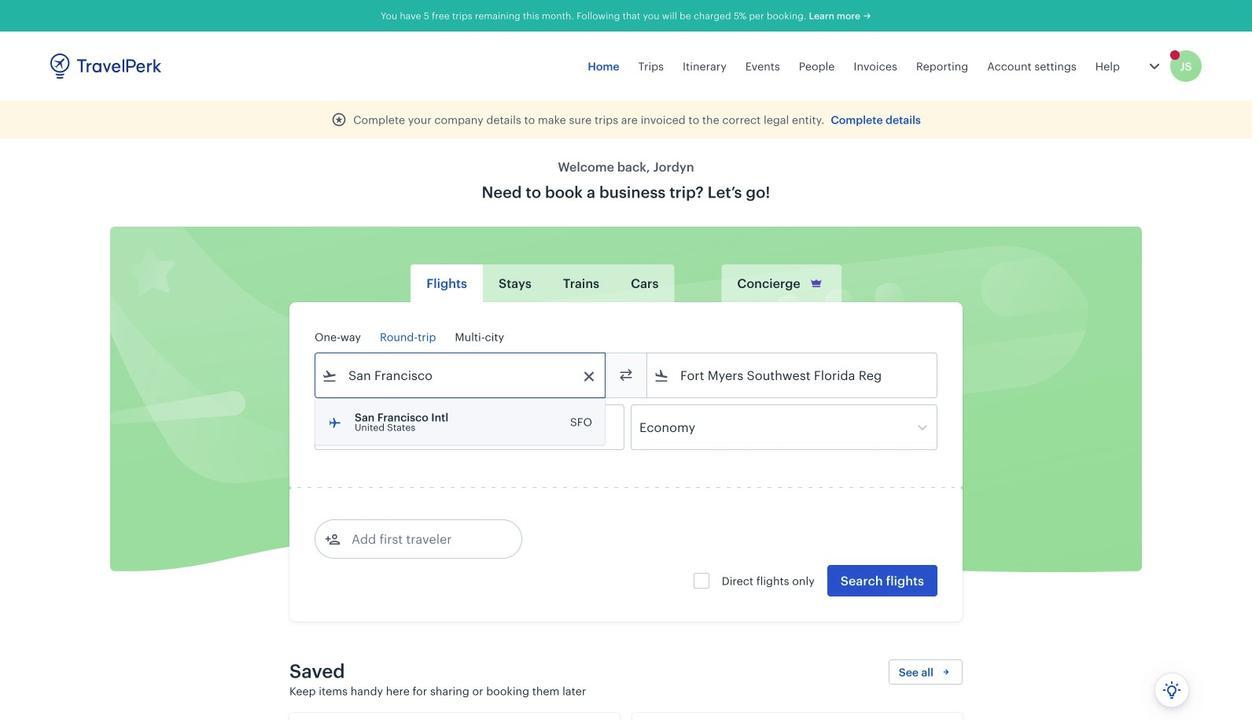Task type: locate. For each thing, give the bounding box(es) containing it.
Add first traveler search field
[[341, 526, 504, 552]]

To search field
[[670, 363, 917, 388]]

Depart text field
[[338, 405, 419, 449]]

From search field
[[338, 363, 585, 388]]



Task type: vqa. For each thing, say whether or not it's contained in the screenshot.
Choose Friday, May 17, 2024 as your check-out date. It's available. image
no



Task type: describe. For each thing, give the bounding box(es) containing it.
Return text field
[[431, 405, 513, 449]]



